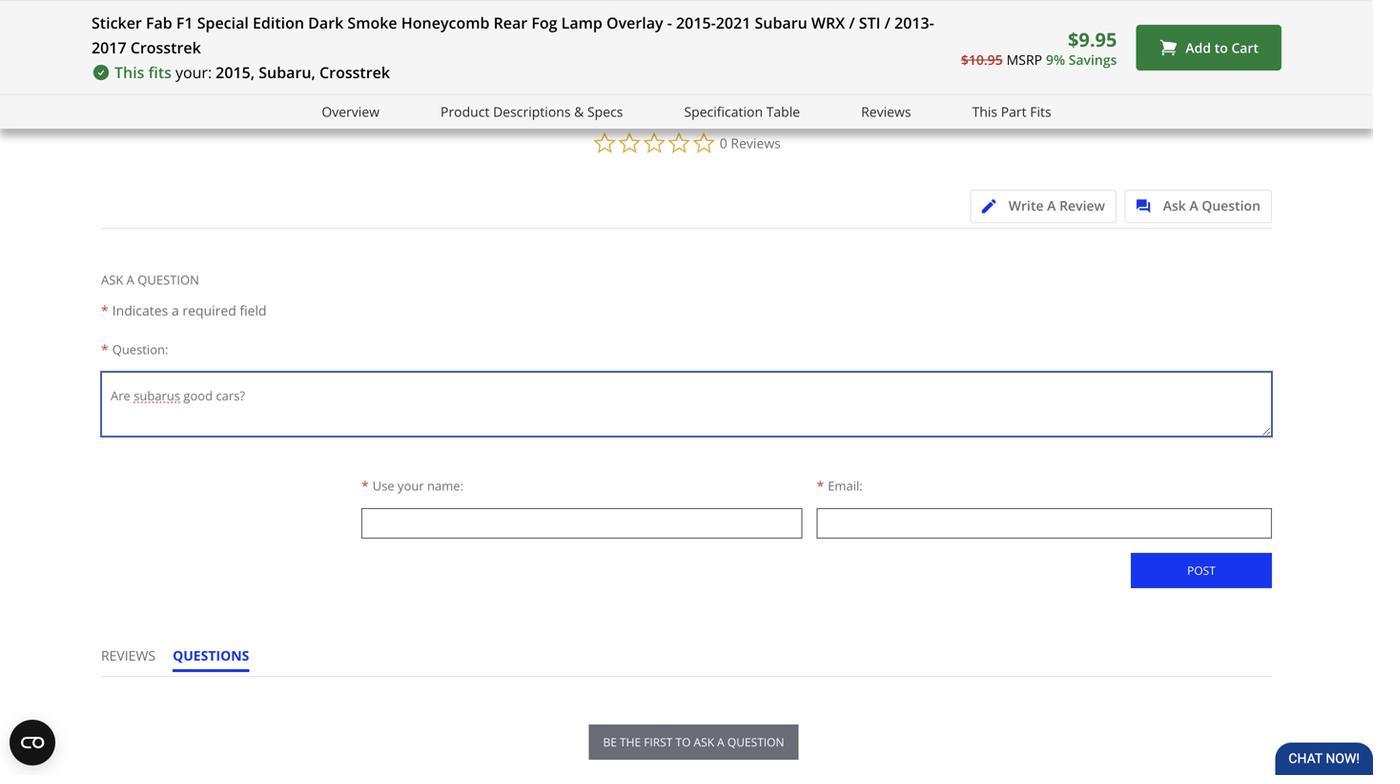 Task type: describe. For each thing, give the bounding box(es) containing it.
ask a question button
[[1125, 190, 1272, 223]]

powered
[[1171, 79, 1226, 97]]

your:
[[175, 62, 212, 82]]

add to cart
[[1186, 38, 1259, 56]]

this for this fits your: 2015, subaru, crosstrek
[[114, 62, 144, 82]]

write a review
[[1009, 196, 1105, 215]]

tab list containing reviews
[[101, 646, 266, 676]]

14 star image from the left
[[874, 9, 888, 23]]

required
[[182, 301, 236, 319]]

2 star image from the left
[[157, 9, 172, 23]]

specs
[[587, 103, 623, 121]]

2017
[[92, 37, 126, 58]]

8 total reviews element
[[508, 7, 661, 23]]

1 star image from the left
[[172, 9, 186, 23]]

ask
[[694, 734, 714, 750]]

descriptions
[[493, 103, 571, 121]]

(1) for first 1 total reviews element from right
[[1128, 7, 1142, 22]]

special
[[197, 12, 249, 33]]

review
[[1059, 196, 1105, 215]]

1 / from the left
[[849, 12, 855, 33]]

$9.95 $10.95 msrp 9% savings
[[961, 26, 1117, 68]]

ask a question
[[101, 271, 199, 288]]

* for * email:
[[817, 477, 824, 495]]

8 star image from the left
[[383, 9, 397, 23]]

edition
[[253, 12, 304, 33]]

2 star image from the left
[[200, 9, 215, 23]]

6 star image from the left
[[720, 9, 734, 23]]

the
[[620, 734, 641, 750]]

name:
[[427, 477, 463, 494]]

2013-
[[894, 12, 934, 33]]

product
[[441, 103, 490, 121]]

* for * question:
[[101, 340, 108, 359]]

2015,
[[216, 62, 255, 82]]

2 1 total reviews element from the left
[[1057, 7, 1209, 23]]

sticker
[[92, 12, 142, 33]]

dark
[[308, 12, 344, 33]]

your
[[398, 477, 424, 494]]

email:
[[828, 477, 863, 494]]

(8)
[[580, 7, 593, 22]]

part
[[1001, 103, 1027, 121]]

reviews
[[101, 646, 155, 665]]

none button inside tab panel
[[1131, 553, 1272, 588]]

this fits your: 2015, subaru, crosstrek
[[114, 62, 390, 82]]

this part fits link
[[972, 101, 1051, 123]]

0 reviews
[[720, 134, 781, 152]]

&
[[574, 103, 584, 121]]

a for write
[[1047, 196, 1056, 215]]

ask
[[101, 271, 123, 288]]

a inside be the first to ask a question button
[[717, 734, 724, 750]]

11 total reviews element
[[874, 7, 1027, 23]]

specification
[[684, 103, 763, 121]]

write no frame image
[[982, 199, 1006, 214]]

sti
[[859, 12, 881, 33]]

question
[[727, 734, 784, 750]]

$9.95
[[1068, 26, 1117, 52]]

7 total reviews element for eighth star icon from the left
[[326, 7, 478, 23]]

question
[[138, 271, 199, 288]]

sticker fab f1 special edition dark smoke honeycomb rear fog lamp overlay - 2015-2021 subaru wrx / sti / 2013- 2017 crosstrek
[[92, 12, 934, 58]]

subaru
[[755, 12, 807, 33]]

indicates
[[112, 301, 168, 319]]

1 horizontal spatial crosstrek
[[319, 62, 390, 82]]

(1) for 2nd 1 total reviews element from right
[[763, 7, 776, 22]]

0 horizontal spatial to
[[676, 734, 691, 750]]

dialog image
[[1136, 199, 1160, 214]]

1 vertical spatial reviews
[[731, 134, 781, 152]]

(11)
[[945, 7, 965, 22]]

msrp
[[1007, 50, 1042, 68]]

be
[[603, 734, 617, 750]]

specification table link
[[684, 101, 800, 123]]

15 star image from the left
[[917, 9, 931, 23]]

2015-
[[676, 12, 716, 33]]

overview link
[[322, 101, 380, 123]]

smoke
[[347, 12, 397, 33]]

questions
[[173, 646, 249, 665]]

-
[[667, 12, 672, 33]]

9 star image from the left
[[903, 9, 917, 23]]

13 star image from the left
[[748, 9, 763, 23]]

$10.95
[[961, 50, 1003, 68]]

fits
[[148, 62, 172, 82]]

be the first to ask a question
[[603, 734, 784, 750]]

tab panel containing *
[[101, 228, 1272, 614]]

3 star image from the left
[[186, 9, 200, 23]]

use
[[373, 477, 394, 494]]

write a review button
[[970, 190, 1117, 223]]

1 horizontal spatial to
[[1215, 38, 1228, 56]]

4 star image from the left
[[326, 9, 340, 23]]

0
[[720, 134, 727, 152]]

9 star image from the left
[[523, 9, 537, 23]]

* for * indicates a required field
[[101, 301, 108, 319]]

8 star image from the left
[[888, 9, 903, 23]]

this part fits
[[972, 103, 1051, 121]]



Task type: vqa. For each thing, say whether or not it's contained in the screenshot.
get to the bottom
no



Task type: locate. For each thing, give the bounding box(es) containing it.
None text field
[[101, 372, 1272, 437]]

* left email:
[[817, 477, 824, 495]]

* use your name:
[[361, 477, 463, 495]]

star image
[[143, 9, 157, 23], [157, 9, 172, 23], [186, 9, 200, 23], [326, 9, 340, 23], [340, 9, 354, 23], [354, 9, 369, 23], [369, 9, 383, 23], [383, 9, 397, 23], [523, 9, 537, 23], [537, 9, 551, 23], [566, 9, 580, 23], [691, 9, 706, 23], [748, 9, 763, 23], [874, 9, 888, 23], [917, 9, 931, 23]]

0 horizontal spatial reviews
[[731, 134, 781, 152]]

* down ask
[[101, 301, 108, 319]]

a inside write a review dropdown button
[[1047, 196, 1056, 215]]

1 horizontal spatial a
[[1047, 196, 1056, 215]]

0 horizontal spatial crosstrek
[[130, 37, 201, 58]]

add to cart button
[[1136, 25, 1282, 71]]

2021
[[716, 12, 751, 33]]

overview
[[322, 103, 380, 121]]

a right ask
[[717, 734, 724, 750]]

0 vertical spatial crosstrek
[[130, 37, 201, 58]]

(7) for eighth star icon from the left
[[397, 7, 411, 22]]

11 star image from the left
[[566, 9, 580, 23]]

crosstrek inside sticker fab f1 special edition dark smoke honeycomb rear fog lamp overlay - 2015-2021 subaru wrx / sti / 2013- 2017 crosstrek
[[130, 37, 201, 58]]

7 total reviews element
[[143, 7, 296, 23], [326, 7, 478, 23]]

to left ask
[[676, 734, 691, 750]]

1 star image from the left
[[143, 9, 157, 23]]

0 horizontal spatial 1 total reviews element
[[691, 7, 844, 23]]

reviews right 0
[[731, 134, 781, 152]]

a
[[1047, 196, 1056, 215], [1189, 196, 1198, 215], [127, 271, 134, 288]]

0 horizontal spatial a
[[172, 301, 179, 319]]

this left fits
[[114, 62, 144, 82]]

/ right sti
[[885, 12, 890, 33]]

honeycomb
[[401, 12, 490, 33]]

add
[[1186, 38, 1211, 56]]

0 horizontal spatial (1)
[[763, 7, 776, 22]]

1 horizontal spatial /
[[885, 12, 890, 33]]

rear
[[494, 12, 527, 33]]

(3)
[[1311, 7, 1324, 22]]

3 total reviews element
[[1239, 7, 1373, 23]]

tab panel
[[101, 228, 1272, 614]]

specification table
[[684, 103, 800, 121]]

ask a question
[[1163, 196, 1261, 215]]

0 horizontal spatial a
[[127, 271, 134, 288]]

1 vertical spatial this
[[972, 103, 997, 121]]

* email:
[[817, 477, 863, 495]]

* question:
[[101, 340, 168, 359]]

0 vertical spatial a
[[172, 301, 179, 319]]

1 7 total reviews element from the left
[[143, 7, 296, 23]]

2 horizontal spatial a
[[1189, 196, 1198, 215]]

/
[[849, 12, 855, 33], [885, 12, 890, 33]]

None button
[[1131, 553, 1272, 588]]

table
[[766, 103, 800, 121]]

this for this part fits
[[972, 103, 997, 121]]

this
[[114, 62, 144, 82], [972, 103, 997, 121]]

1 (7) from the left
[[215, 7, 228, 22]]

question:
[[112, 341, 168, 358]]

1 horizontal spatial a
[[717, 734, 724, 750]]

2 (7) from the left
[[397, 7, 411, 22]]

question
[[1202, 196, 1261, 215]]

* left the use on the left bottom
[[361, 477, 369, 495]]

1 horizontal spatial (7)
[[397, 7, 411, 22]]

9%
[[1046, 50, 1065, 68]]

2 / from the left
[[885, 12, 890, 33]]

(7) right smoke
[[397, 7, 411, 22]]

powered by
[[1171, 79, 1248, 97]]

1 total reviews element
[[691, 7, 844, 23], [1057, 7, 1209, 23]]

4 star image from the left
[[551, 9, 566, 23]]

5 star image from the left
[[340, 9, 354, 23]]

write
[[1009, 196, 1044, 215]]

fits
[[1030, 103, 1051, 121]]

reviews
[[861, 103, 911, 121], [731, 134, 781, 152]]

subaru,
[[259, 62, 315, 82]]

a inside ask a question dropdown button
[[1189, 196, 1198, 215]]

to
[[1215, 38, 1228, 56], [676, 734, 691, 750]]

be the first to ask a question button
[[589, 725, 799, 760]]

7 total reviews element for 8th star image from the right
[[143, 7, 296, 23]]

tab list
[[101, 646, 266, 676]]

1 1 total reviews element from the left
[[691, 7, 844, 23]]

1 vertical spatial a
[[717, 734, 724, 750]]

(7)
[[215, 7, 228, 22], [397, 7, 411, 22]]

first
[[644, 734, 673, 750]]

1 (1) from the left
[[763, 7, 776, 22]]

None field
[[361, 508, 802, 539], [817, 508, 1272, 539], [361, 508, 802, 539], [817, 508, 1272, 539]]

field
[[240, 301, 267, 319]]

a for ask
[[1189, 196, 1198, 215]]

* left question:
[[101, 340, 108, 359]]

reviews down sti
[[861, 103, 911, 121]]

* indicates a required field
[[101, 301, 267, 319]]

7 star image from the left
[[734, 9, 748, 23]]

by
[[1230, 79, 1245, 97]]

1 horizontal spatial this
[[972, 103, 997, 121]]

to right "add"
[[1215, 38, 1228, 56]]

overlay
[[606, 12, 663, 33]]

savings
[[1069, 50, 1117, 68]]

1 horizontal spatial (1)
[[1128, 7, 1142, 22]]

crosstrek up overview
[[319, 62, 390, 82]]

0 horizontal spatial 7 total reviews element
[[143, 7, 296, 23]]

(1) right 2021
[[763, 7, 776, 22]]

ask
[[1163, 196, 1186, 215]]

7 star image from the left
[[369, 9, 383, 23]]

1 vertical spatial to
[[676, 734, 691, 750]]

6 star image from the left
[[354, 9, 369, 23]]

5 star image from the left
[[706, 9, 720, 23]]

product descriptions & specs link
[[441, 101, 623, 123]]

crosstrek
[[130, 37, 201, 58], [319, 62, 390, 82]]

3 star image from the left
[[508, 9, 523, 23]]

lamp
[[561, 12, 602, 33]]

1 horizontal spatial 7 total reviews element
[[326, 7, 478, 23]]

1 horizontal spatial reviews
[[861, 103, 911, 121]]

0 horizontal spatial /
[[849, 12, 855, 33]]

0 vertical spatial reviews
[[861, 103, 911, 121]]

crosstrek up fits
[[130, 37, 201, 58]]

1 horizontal spatial 1 total reviews element
[[1057, 7, 1209, 23]]

fog
[[531, 12, 557, 33]]

open widget image
[[10, 720, 55, 766]]

2 (1) from the left
[[1128, 7, 1142, 22]]

0 vertical spatial this
[[114, 62, 144, 82]]

star image
[[172, 9, 186, 23], [200, 9, 215, 23], [508, 9, 523, 23], [551, 9, 566, 23], [706, 9, 720, 23], [720, 9, 734, 23], [734, 9, 748, 23], [888, 9, 903, 23], [903, 9, 917, 23]]

/ left sti
[[849, 12, 855, 33]]

powered by link
[[1171, 79, 1282, 103]]

(1) up add to cart button at the right
[[1128, 7, 1142, 22]]

this left the "part"
[[972, 103, 997, 121]]

12 star image from the left
[[691, 9, 706, 23]]

reviews link
[[861, 101, 911, 123]]

0 horizontal spatial this
[[114, 62, 144, 82]]

wrx
[[811, 12, 845, 33]]

10 star image from the left
[[537, 9, 551, 23]]

0 horizontal spatial (7)
[[215, 7, 228, 22]]

a for ask
[[127, 271, 134, 288]]

(7) right the f1
[[215, 7, 228, 22]]

product descriptions & specs
[[441, 103, 623, 121]]

a down the question
[[172, 301, 179, 319]]

0 vertical spatial to
[[1215, 38, 1228, 56]]

fab
[[146, 12, 172, 33]]

2 7 total reviews element from the left
[[326, 7, 478, 23]]

1 vertical spatial crosstrek
[[319, 62, 390, 82]]

f1
[[176, 12, 193, 33]]

cart
[[1231, 38, 1259, 56]]

* for * use your name:
[[361, 477, 369, 495]]

(1)
[[763, 7, 776, 22], [1128, 7, 1142, 22]]

*
[[101, 301, 108, 319], [101, 340, 108, 359], [361, 477, 369, 495], [817, 477, 824, 495]]

(7) for 8th star image from the right
[[215, 7, 228, 22]]



